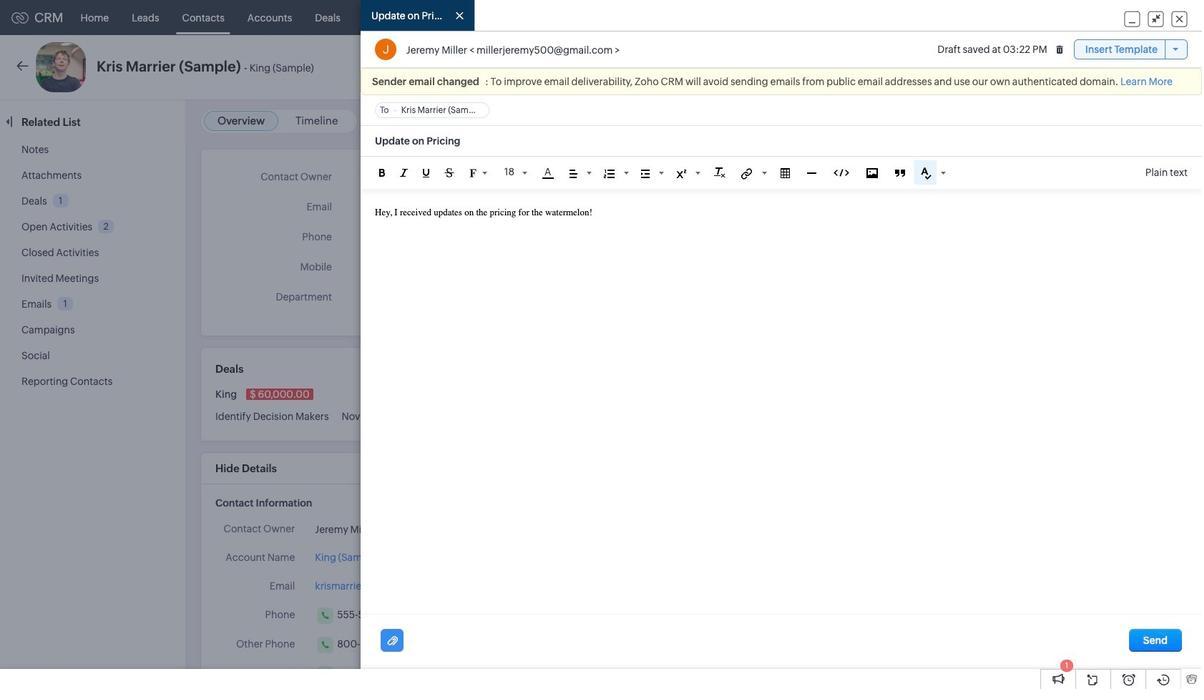 Task type: locate. For each thing, give the bounding box(es) containing it.
create menu image
[[986, 9, 1004, 26]]

alignment image
[[569, 169, 577, 178]]

calendar image
[[1051, 12, 1063, 23]]

next record image
[[1170, 63, 1179, 72]]

logo image
[[11, 12, 29, 23]]

script image
[[676, 169, 686, 178]]

previous record image
[[1146, 63, 1153, 72]]

Subject text field
[[361, 126, 1202, 156]]



Task type: describe. For each thing, give the bounding box(es) containing it.
list image
[[604, 169, 614, 178]]

create menu element
[[978, 0, 1013, 35]]

spell check image
[[921, 168, 931, 180]]

indent image
[[641, 169, 649, 178]]

links image
[[741, 168, 753, 179]]



Task type: vqa. For each thing, say whether or not it's contained in the screenshot.
list image
yes



